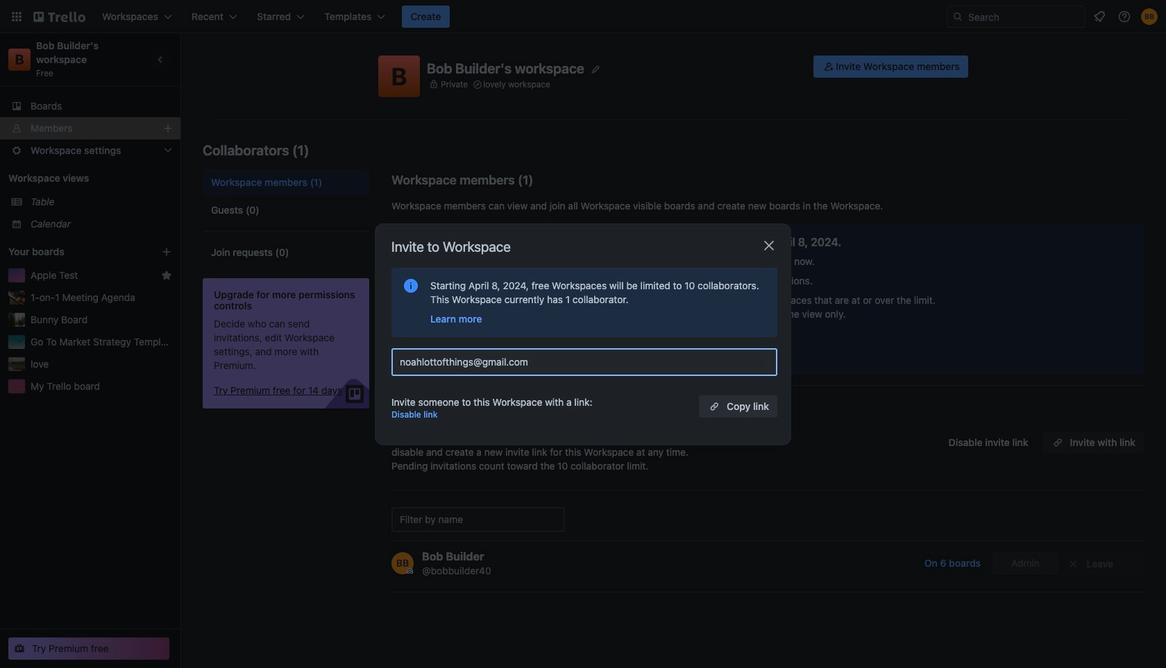 Task type: describe. For each thing, give the bounding box(es) containing it.
Search field
[[963, 6, 1085, 27]]

close image
[[761, 237, 777, 254]]

0 horizontal spatial sm image
[[822, 60, 836, 74]]

bob builder (bobbuilder40) image
[[1141, 8, 1158, 25]]

open information menu image
[[1117, 10, 1131, 24]]

add board image
[[161, 246, 172, 258]]

your boards with 6 items element
[[8, 244, 140, 260]]

primary element
[[0, 0, 1166, 33]]



Task type: locate. For each thing, give the bounding box(es) containing it.
sm image
[[822, 60, 836, 74], [1066, 557, 1080, 571]]

Email address or name text field
[[400, 352, 775, 372]]

switch to… image
[[10, 10, 24, 24]]

0 vertical spatial sm image
[[822, 60, 836, 74]]

1 vertical spatial sm image
[[1066, 557, 1080, 571]]

search image
[[952, 11, 963, 22]]

workspace navigation collapse icon image
[[151, 50, 171, 69]]

Filter by name text field
[[391, 507, 565, 532]]

1 horizontal spatial sm image
[[1066, 557, 1080, 571]]

starred icon image
[[161, 270, 172, 281]]

0 notifications image
[[1091, 8, 1108, 25]]



Task type: vqa. For each thing, say whether or not it's contained in the screenshot.
list
no



